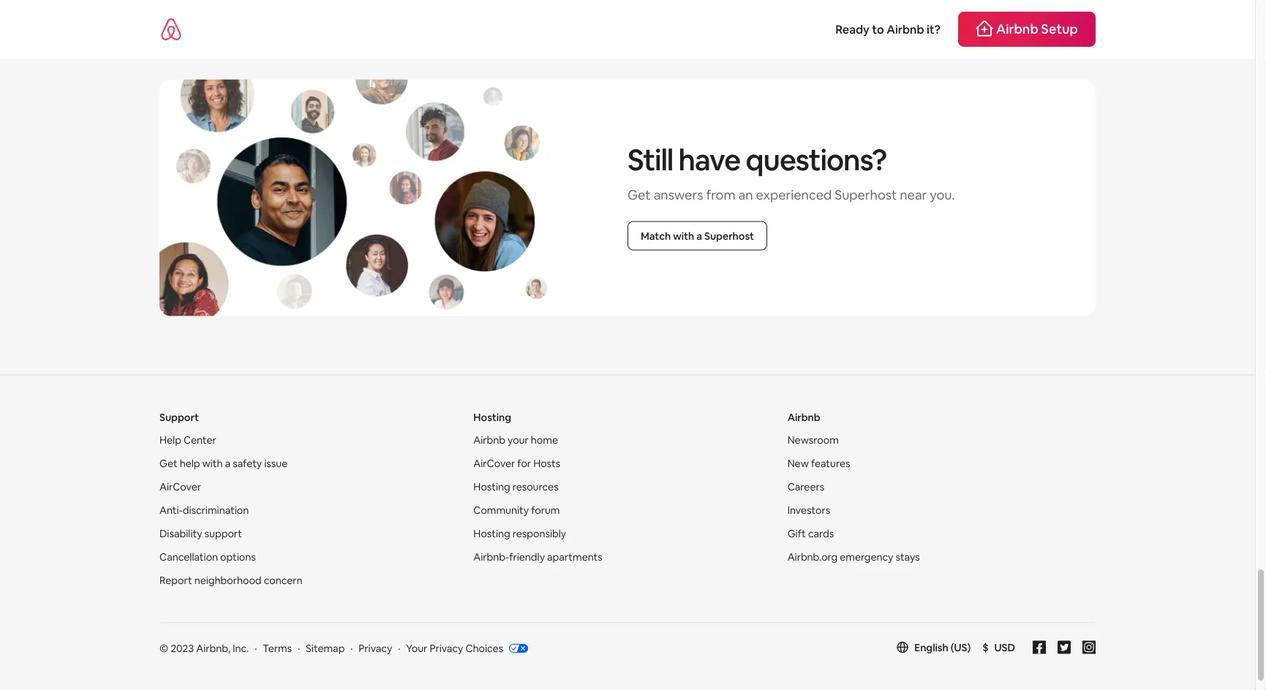 Task type: locate. For each thing, give the bounding box(es) containing it.
community forum link
[[474, 504, 560, 517]]

it?
[[927, 22, 941, 37]]

airbnb for airbnb your home
[[474, 433, 506, 447]]

aircover up anti- in the left of the page
[[160, 480, 201, 493]]

hosting up airbnb-
[[474, 527, 510, 540]]

airbnb-friendly apartments link
[[474, 551, 603, 564]]

2023
[[171, 642, 194, 655]]

1 horizontal spatial superhost
[[835, 186, 897, 203]]

questions?
[[746, 141, 887, 179]]

0 vertical spatial superhost
[[835, 186, 897, 203]]

0 horizontal spatial get
[[160, 457, 178, 470]]

with right match
[[673, 229, 695, 243]]

privacy right your
[[430, 642, 463, 655]]

aircover link
[[160, 480, 201, 493]]

for
[[518, 457, 531, 470]]

1 vertical spatial aircover
[[160, 480, 201, 493]]

near
[[900, 186, 927, 203]]

1 horizontal spatial aircover
[[474, 457, 515, 470]]

1 horizontal spatial get
[[628, 186, 651, 203]]

0 vertical spatial a
[[697, 229, 702, 243]]

help center
[[160, 433, 216, 447]]

2 vertical spatial hosting
[[474, 527, 510, 540]]

0 vertical spatial with
[[673, 229, 695, 243]]

issue
[[264, 457, 288, 470]]

newsroom
[[788, 433, 839, 447]]

investors
[[788, 504, 831, 517]]

anti-discrimination link
[[160, 504, 249, 517]]

airbnb up newsroom link
[[788, 411, 821, 424]]

superhost left near on the top
[[835, 186, 897, 203]]

airbnb inside airbnb setup "link"
[[997, 20, 1039, 38]]

hosting up community
[[474, 480, 510, 493]]

report neighborhood concern link
[[160, 574, 303, 587]]

(us)
[[951, 641, 971, 654]]

0 horizontal spatial a
[[225, 457, 231, 470]]

with right help
[[202, 457, 223, 470]]

from
[[706, 186, 736, 203]]

new features link
[[788, 457, 851, 470]]

0 horizontal spatial superhost
[[705, 229, 754, 243]]

1 horizontal spatial a
[[697, 229, 702, 243]]

have
[[679, 141, 740, 179]]

aircover
[[474, 457, 515, 470], [160, 480, 201, 493]]

terms link
[[263, 642, 292, 655]]

a left safety
[[225, 457, 231, 470]]

cancellation
[[160, 551, 218, 564]]

0 vertical spatial get
[[628, 186, 651, 203]]

superhost down from
[[705, 229, 754, 243]]

1 vertical spatial superhost
[[705, 229, 754, 243]]

a right match
[[697, 229, 702, 243]]

airbnb-
[[474, 551, 509, 564]]

1 horizontal spatial with
[[673, 229, 695, 243]]

aircover left for on the bottom of page
[[474, 457, 515, 470]]

your
[[508, 433, 529, 447]]

superhost
[[835, 186, 897, 203], [705, 229, 754, 243]]

get left help
[[160, 457, 178, 470]]

hosting responsibly
[[474, 527, 566, 540]]

options
[[220, 551, 256, 564]]

0 horizontal spatial with
[[202, 457, 223, 470]]

0 horizontal spatial aircover
[[160, 480, 201, 493]]

© 2023 airbnb, inc.
[[160, 642, 249, 655]]

still have questions? get answers from an experienced superhost near you.
[[628, 141, 955, 203]]

hosting resources
[[474, 480, 559, 493]]

aircover for hosts
[[474, 457, 561, 470]]

3 hosting from the top
[[474, 527, 510, 540]]

resources
[[513, 480, 559, 493]]

report
[[160, 574, 192, 587]]

emergency
[[840, 551, 894, 564]]

airbnb left setup
[[997, 20, 1039, 38]]

hosting up airbnb your home
[[474, 411, 512, 424]]

community
[[474, 504, 529, 517]]

airbnb left "your"
[[474, 433, 506, 447]]

disability support
[[160, 527, 242, 540]]

discrimination
[[183, 504, 249, 517]]

1 vertical spatial with
[[202, 457, 223, 470]]

1 privacy from the left
[[359, 642, 392, 655]]

1 horizontal spatial privacy
[[430, 642, 463, 655]]

investors link
[[788, 504, 831, 517]]

hosts
[[534, 457, 561, 470]]

answers
[[654, 186, 704, 203]]

1 hosting from the top
[[474, 411, 512, 424]]

get inside still have questions? get answers from an experienced superhost near you.
[[628, 186, 651, 203]]

©
[[160, 642, 168, 655]]

airbnb right to
[[887, 22, 925, 37]]

your privacy choices
[[406, 642, 504, 655]]

with
[[673, 229, 695, 243], [202, 457, 223, 470]]

airbnb-friendly apartments
[[474, 551, 603, 564]]

hosting for hosting responsibly
[[474, 527, 510, 540]]

airbnb
[[997, 20, 1039, 38], [887, 22, 925, 37], [788, 411, 821, 424], [474, 433, 506, 447]]

airbnb for airbnb
[[788, 411, 821, 424]]

help
[[180, 457, 200, 470]]

privacy left your
[[359, 642, 392, 655]]

0 horizontal spatial privacy
[[359, 642, 392, 655]]

0 vertical spatial hosting
[[474, 411, 512, 424]]

aircover for aircover link
[[160, 480, 201, 493]]

airbnb.org
[[788, 551, 838, 564]]

terms
[[263, 642, 292, 655]]

match with a superhost
[[641, 229, 754, 243]]

privacy
[[359, 642, 392, 655], [430, 642, 463, 655]]

1 vertical spatial hosting
[[474, 480, 510, 493]]

2 hosting from the top
[[474, 480, 510, 493]]

hosting responsibly link
[[474, 527, 566, 540]]

match
[[641, 229, 671, 243]]

0 vertical spatial aircover
[[474, 457, 515, 470]]

airbnb,
[[196, 642, 230, 655]]

get down still
[[628, 186, 651, 203]]

airbnb for airbnb setup
[[997, 20, 1039, 38]]

hosting
[[474, 411, 512, 424], [474, 480, 510, 493], [474, 527, 510, 540]]

cancellation options link
[[160, 551, 256, 564]]

1 vertical spatial a
[[225, 457, 231, 470]]

new features
[[788, 457, 851, 470]]

to
[[872, 22, 884, 37]]

support
[[160, 411, 199, 424]]

match with a superhost button
[[628, 221, 768, 251]]

forum
[[531, 504, 560, 517]]



Task type: describe. For each thing, give the bounding box(es) containing it.
anti-
[[160, 504, 183, 517]]

gift
[[788, 527, 806, 540]]

gift cards
[[788, 527, 834, 540]]

concern
[[264, 574, 303, 587]]

hosting for hosting resources
[[474, 480, 510, 493]]

stays
[[896, 551, 920, 564]]

center
[[184, 433, 216, 447]]

ready
[[836, 22, 870, 37]]

cancellation options
[[160, 551, 256, 564]]

apartments
[[547, 551, 603, 564]]

community forum
[[474, 504, 560, 517]]

help center link
[[160, 433, 216, 447]]

a inside "match with a superhost" button
[[697, 229, 702, 243]]

airbnb setup
[[997, 20, 1079, 38]]

superhost inside still have questions? get answers from an experienced superhost near you.
[[835, 186, 897, 203]]

airbnb your home
[[474, 433, 558, 447]]

superhost inside button
[[705, 229, 754, 243]]

airbnb.org emergency stays link
[[788, 551, 920, 564]]

usd
[[995, 641, 1016, 654]]

gift cards link
[[788, 527, 834, 540]]

2 privacy from the left
[[430, 642, 463, 655]]

newsroom link
[[788, 433, 839, 447]]

careers link
[[788, 480, 825, 493]]

english (us)
[[915, 641, 971, 654]]

home
[[531, 433, 558, 447]]

get help with a safety issue link
[[160, 457, 288, 470]]

help
[[160, 433, 181, 447]]

hosting resources link
[[474, 480, 559, 493]]

features
[[811, 457, 851, 470]]

hosting for hosting
[[474, 411, 512, 424]]

airbnb setup link
[[958, 12, 1096, 47]]

sitemap
[[306, 642, 345, 655]]

you.
[[930, 186, 955, 203]]

report neighborhood concern
[[160, 574, 303, 587]]

anti-discrimination
[[160, 504, 249, 517]]

airbnb.org emergency stays
[[788, 551, 920, 564]]

careers
[[788, 480, 825, 493]]

neighborhood
[[194, 574, 262, 587]]

aircover for aircover for hosts
[[474, 457, 515, 470]]

privacy link
[[359, 642, 392, 655]]

your privacy choices link
[[406, 642, 528, 656]]

·
[[255, 642, 257, 655]]

navigate to instagram image
[[1083, 641, 1096, 654]]

responsibly
[[513, 527, 566, 540]]

your
[[406, 642, 428, 655]]

choices
[[466, 642, 504, 655]]

airbnb your home link
[[474, 433, 558, 447]]

still
[[628, 141, 673, 179]]

with inside button
[[673, 229, 695, 243]]

an
[[739, 186, 753, 203]]

$
[[983, 641, 989, 654]]

$ usd
[[983, 641, 1016, 654]]

new
[[788, 457, 809, 470]]

1 vertical spatial get
[[160, 457, 178, 470]]

inc.
[[233, 642, 249, 655]]

navigate to facebook image
[[1033, 641, 1046, 654]]

sitemap link
[[306, 642, 345, 655]]

cards
[[808, 527, 834, 540]]

english (us) button
[[897, 641, 971, 654]]

friendly
[[509, 551, 545, 564]]

airbnb homepage image
[[160, 18, 183, 41]]

english
[[915, 641, 949, 654]]

aircover for hosts link
[[474, 457, 561, 470]]

experienced
[[756, 186, 832, 203]]

support
[[205, 527, 242, 540]]

safety
[[233, 457, 262, 470]]

disability support link
[[160, 527, 242, 540]]

setup
[[1042, 20, 1079, 38]]

ready to airbnb it?
[[836, 22, 941, 37]]

navigate to twitter image
[[1058, 641, 1071, 654]]

disability
[[160, 527, 202, 540]]



Task type: vqa. For each thing, say whether or not it's contained in the screenshot.
Amazing views
no



